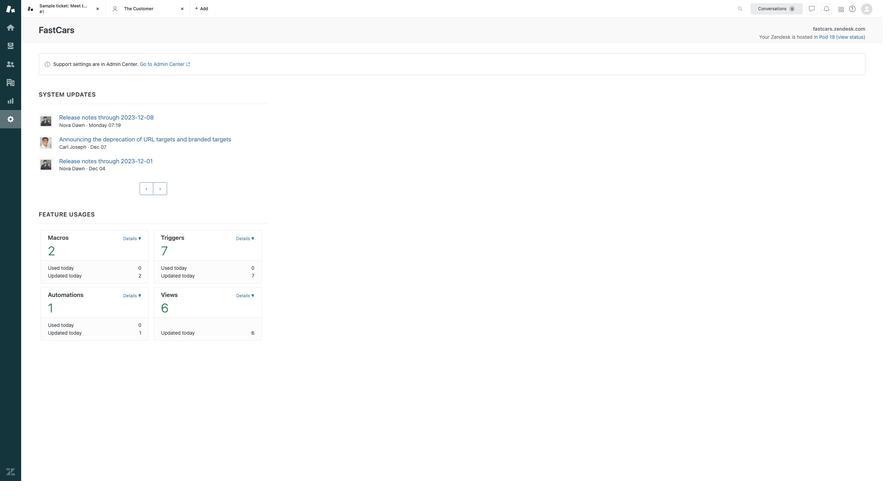 Task type: vqa. For each thing, say whether or not it's contained in the screenshot.


Task type: describe. For each thing, give the bounding box(es) containing it.
notifications image
[[824, 6, 830, 11]]

▼ for 1
[[138, 293, 141, 299]]

details ▼ for 7
[[236, 236, 255, 241]]

branded
[[188, 136, 211, 143]]

monday 07:19
[[89, 122, 121, 128]]

nova dawn for release notes through 2023-12-01
[[59, 166, 85, 172]]

ticket
[[90, 3, 102, 8]]

the customer tab
[[106, 0, 190, 18]]

is
[[792, 34, 796, 40]]

deprecation
[[103, 136, 135, 143]]

updated for 2
[[48, 273, 68, 279]]

macros 2
[[48, 234, 69, 258]]

2023- for 08
[[121, 114, 138, 121]]

‹
[[146, 186, 148, 192]]

meet
[[70, 3, 81, 8]]

nova dawn for release notes through 2023-12-08
[[59, 122, 85, 128]]

used today for 7
[[161, 265, 187, 271]]

settings
[[73, 61, 91, 67]]

updated today for 6
[[161, 330, 195, 336]]

monday
[[89, 122, 107, 128]]

▼ for 6
[[251, 293, 255, 299]]

of
[[137, 136, 142, 143]]

close image
[[179, 5, 186, 12]]

‹ button
[[140, 183, 154, 195]]

nova for release notes through 2023-12-01
[[59, 166, 71, 172]]

used for 1
[[48, 322, 60, 328]]

center.
[[122, 61, 139, 67]]

organizations image
[[6, 78, 15, 87]]

main element
[[0, 0, 21, 481]]

updated for 1
[[48, 330, 68, 336]]

1 horizontal spatial the
[[93, 136, 102, 143]]

pod 19 link
[[820, 34, 837, 40]]

nova for release notes through 2023-12-08
[[59, 122, 71, 128]]

through for 01
[[98, 158, 119, 165]]

01
[[147, 158, 153, 165]]

are
[[93, 61, 100, 67]]

fastcars
[[814, 26, 833, 32]]

conversations
[[759, 6, 787, 11]]

dec for the
[[90, 144, 99, 150]]

get started image
[[6, 23, 15, 32]]

19
[[830, 34, 835, 40]]

add button
[[190, 0, 213, 17]]

status containing support settings are in admin center.
[[39, 53, 866, 75]]

dec 07
[[90, 144, 107, 150]]

08
[[147, 114, 154, 121]]

2 admin from the left
[[154, 61, 168, 67]]

support settings are in admin center.
[[53, 61, 139, 67]]

status
[[850, 34, 864, 40]]

your
[[760, 34, 770, 40]]

used for 7
[[161, 265, 173, 271]]

details for 1
[[123, 293, 137, 299]]

fastcars
[[39, 25, 75, 35]]

7 inside the triggers 7
[[161, 244, 168, 258]]

usages
[[69, 211, 95, 218]]

details for 2
[[123, 236, 137, 241]]

feature usages
[[39, 211, 95, 218]]

system
[[39, 91, 65, 98]]

details ▼ for 2
[[123, 236, 141, 241]]

6 inside views 6
[[161, 301, 169, 315]]

updated today for 2
[[48, 273, 82, 279]]

close image
[[94, 5, 101, 12]]

› button
[[153, 183, 167, 195]]

tab containing sample ticket: meet the ticket
[[21, 0, 106, 18]]

12- for 01
[[138, 158, 147, 165]]

release for release notes through 2023-12-01
[[59, 158, 80, 165]]

ticket:
[[56, 3, 69, 8]]

04
[[99, 166, 105, 172]]

carl
[[59, 144, 68, 150]]

feature
[[39, 211, 67, 218]]

add
[[200, 6, 208, 11]]

to
[[148, 61, 152, 67]]

customer
[[133, 6, 153, 11]]

support
[[53, 61, 72, 67]]

release notes through 2023-12-01
[[59, 158, 153, 165]]

updated today for 1
[[48, 330, 82, 336]]

release for release notes through 2023-12-08
[[59, 114, 80, 121]]



Task type: locate. For each thing, give the bounding box(es) containing it.
release down "carl joseph"
[[59, 158, 80, 165]]

1 vertical spatial 2
[[139, 273, 141, 279]]

nova dawn down "carl joseph"
[[59, 166, 85, 172]]

0
[[138, 265, 141, 271], [252, 265, 255, 271], [138, 322, 141, 328]]

zendesk products image
[[839, 7, 844, 12]]

notes for release notes through 2023-12-01
[[82, 158, 97, 165]]

1 vertical spatial nova dawn
[[59, 166, 85, 172]]

used today down the triggers 7
[[161, 265, 187, 271]]

▼ for 2
[[138, 236, 141, 241]]

details ▼
[[123, 236, 141, 241], [236, 236, 255, 241], [123, 293, 141, 299], [236, 293, 255, 299]]

1 vertical spatial dec
[[89, 166, 98, 172]]

0 vertical spatial 6
[[161, 301, 169, 315]]

1 vertical spatial 6
[[252, 330, 255, 336]]

2 notes from the top
[[82, 158, 97, 165]]

updated today
[[48, 273, 82, 279], [161, 273, 195, 279], [48, 330, 82, 336], [161, 330, 195, 336]]

1 horizontal spatial in
[[814, 34, 818, 40]]

1 horizontal spatial 1
[[139, 330, 141, 336]]

system updates
[[39, 91, 96, 98]]

1 vertical spatial release
[[59, 158, 80, 165]]

.zendesk.com
[[833, 26, 866, 32]]

customers image
[[6, 60, 15, 69]]

admin right to
[[154, 61, 168, 67]]

1 vertical spatial notes
[[82, 158, 97, 165]]

0 vertical spatial 2
[[48, 244, 55, 258]]

0 vertical spatial nova
[[59, 122, 71, 128]]

the up dec 07
[[93, 136, 102, 143]]

release notes through 2023-12-08
[[59, 114, 154, 121]]

in inside fastcars .zendesk.com your zendesk is hosted in pod 19 ( view status )
[[814, 34, 818, 40]]

1 targets from the left
[[156, 136, 175, 143]]

2023- for 01
[[121, 158, 138, 165]]

conversations button
[[751, 3, 803, 14]]

views image
[[6, 41, 15, 50]]

views
[[161, 291, 178, 299]]

dec
[[90, 144, 99, 150], [89, 166, 98, 172]]

admin
[[106, 61, 121, 67], [154, 61, 168, 67]]

targets right branded
[[213, 136, 231, 143]]

in
[[814, 34, 818, 40], [101, 61, 105, 67]]

zendesk image
[[6, 467, 15, 477]]

#1
[[40, 9, 44, 14]]

1 horizontal spatial admin
[[154, 61, 168, 67]]

through up 04
[[98, 158, 119, 165]]

nova down carl
[[59, 166, 71, 172]]

2 nova dawn from the top
[[59, 166, 85, 172]]

nova dawn
[[59, 122, 85, 128], [59, 166, 85, 172]]

view status link
[[838, 34, 864, 40]]

)
[[864, 34, 866, 40]]

0 vertical spatial release
[[59, 114, 80, 121]]

▼
[[138, 236, 141, 241], [251, 236, 255, 241], [138, 293, 141, 299], [251, 293, 255, 299]]

status
[[39, 53, 866, 75]]

0 for 7
[[252, 265, 255, 271]]

go to admin center link
[[140, 61, 190, 67]]

targets left and
[[156, 136, 175, 143]]

2
[[48, 244, 55, 258], [139, 273, 141, 279]]

(opens in a new tab) image
[[185, 62, 190, 66]]

dawn for release notes through 2023-12-08
[[72, 122, 85, 128]]

0 vertical spatial dec
[[90, 144, 99, 150]]

nova dawn up the announcing
[[59, 122, 85, 128]]

1 release from the top
[[59, 114, 80, 121]]

in left pod
[[814, 34, 818, 40]]

used today down automations 1
[[48, 322, 74, 328]]

(
[[837, 34, 838, 40]]

sample ticket: meet the ticket #1
[[40, 3, 102, 14]]

used for 2
[[48, 265, 60, 271]]

announcing the deprecation of url targets and branded targets
[[59, 136, 231, 143]]

carl joseph
[[59, 144, 86, 150]]

12- up of
[[138, 114, 147, 121]]

go to admin center
[[140, 61, 185, 67]]

0 horizontal spatial 6
[[161, 301, 169, 315]]

used today for 1
[[48, 322, 74, 328]]

zendesk
[[771, 34, 791, 40]]

notes for release notes through 2023-12-08
[[82, 114, 97, 121]]

through
[[98, 114, 119, 121], [98, 158, 119, 165]]

the right meet
[[82, 3, 89, 8]]

dawn left dec 04
[[72, 166, 85, 172]]

used today for 2
[[48, 265, 74, 271]]

12-
[[138, 114, 147, 121], [138, 158, 147, 165]]

and
[[177, 136, 187, 143]]

admin left center.
[[106, 61, 121, 67]]

dawn
[[72, 122, 85, 128], [72, 166, 85, 172]]

1 horizontal spatial 6
[[252, 330, 255, 336]]

0 vertical spatial the
[[82, 3, 89, 8]]

1 vertical spatial in
[[101, 61, 105, 67]]

details ▼ for 1
[[123, 293, 141, 299]]

1 dawn from the top
[[72, 122, 85, 128]]

updated today down automations 1
[[48, 330, 82, 336]]

1 vertical spatial dawn
[[72, 166, 85, 172]]

1 2023- from the top
[[121, 114, 138, 121]]

automations
[[48, 291, 84, 299]]

0 vertical spatial dawn
[[72, 122, 85, 128]]

today
[[61, 265, 74, 271], [174, 265, 187, 271], [69, 273, 82, 279], [182, 273, 195, 279], [61, 322, 74, 328], [69, 330, 82, 336], [182, 330, 195, 336]]

through up monday 07:19
[[98, 114, 119, 121]]

07
[[101, 144, 107, 150]]

1 horizontal spatial 7
[[252, 273, 255, 279]]

1 vertical spatial 7
[[252, 273, 255, 279]]

1 inside automations 1
[[48, 301, 53, 315]]

in inside status
[[101, 61, 105, 67]]

used
[[48, 265, 60, 271], [161, 265, 173, 271], [48, 322, 60, 328]]

2 through from the top
[[98, 158, 119, 165]]

nova
[[59, 122, 71, 128], [59, 166, 71, 172]]

details
[[123, 236, 137, 241], [236, 236, 250, 241], [123, 293, 137, 299], [236, 293, 250, 299]]

nova up the announcing
[[59, 122, 71, 128]]

the
[[82, 3, 89, 8], [93, 136, 102, 143]]

dec left 07
[[90, 144, 99, 150]]

2023- left 08
[[121, 114, 138, 121]]

0 vertical spatial in
[[814, 34, 818, 40]]

updated today down views 6 at the bottom left
[[161, 330, 195, 336]]

views 6
[[161, 291, 178, 315]]

1 horizontal spatial 2
[[139, 273, 141, 279]]

sample
[[40, 3, 55, 8]]

0 vertical spatial notes
[[82, 114, 97, 121]]

1 vertical spatial through
[[98, 158, 119, 165]]

0 vertical spatial 1
[[48, 301, 53, 315]]

0 vertical spatial 2023-
[[121, 114, 138, 121]]

1 vertical spatial 12-
[[138, 158, 147, 165]]

dec for notes
[[89, 166, 98, 172]]

used today
[[48, 265, 74, 271], [161, 265, 187, 271], [48, 322, 74, 328]]

details for 7
[[236, 236, 250, 241]]

0 vertical spatial 12-
[[138, 114, 147, 121]]

notes
[[82, 114, 97, 121], [82, 158, 97, 165]]

triggers 7
[[161, 234, 184, 258]]

1 vertical spatial the
[[93, 136, 102, 143]]

details ▼ for 6
[[236, 293, 255, 299]]

6
[[161, 301, 169, 315], [252, 330, 255, 336]]

admin image
[[6, 115, 15, 124]]

the customer
[[124, 6, 153, 11]]

center
[[169, 61, 185, 67]]

updated today up automations
[[48, 273, 82, 279]]

updated up the 'views'
[[161, 273, 181, 279]]

updated up automations
[[48, 273, 68, 279]]

updated for 7
[[161, 273, 181, 279]]

url
[[144, 136, 155, 143]]

▼ for 7
[[251, 236, 255, 241]]

12- for 08
[[138, 114, 147, 121]]

0 horizontal spatial 1
[[48, 301, 53, 315]]

1 nova dawn from the top
[[59, 122, 85, 128]]

used down macros 2
[[48, 265, 60, 271]]

zendesk support image
[[6, 5, 15, 14]]

1 horizontal spatial targets
[[213, 136, 231, 143]]

1 vertical spatial 1
[[139, 330, 141, 336]]

updated
[[48, 273, 68, 279], [161, 273, 181, 279], [48, 330, 68, 336], [161, 330, 181, 336]]

through for 08
[[98, 114, 119, 121]]

button displays agent's chat status as invisible. image
[[810, 6, 815, 11]]

updated down views 6 at the bottom left
[[161, 330, 181, 336]]

hosted
[[797, 34, 813, 40]]

7
[[161, 244, 168, 258], [252, 273, 255, 279]]

2023- left 01
[[121, 158, 138, 165]]

targets
[[156, 136, 175, 143], [213, 136, 231, 143]]

triggers
[[161, 234, 184, 241]]

0 vertical spatial nova dawn
[[59, 122, 85, 128]]

2023-
[[121, 114, 138, 121], [121, 158, 138, 165]]

tab
[[21, 0, 106, 18]]

dec left 04
[[89, 166, 98, 172]]

updated for 6
[[161, 330, 181, 336]]

release up the announcing
[[59, 114, 80, 121]]

2 release from the top
[[59, 158, 80, 165]]

notes up monday
[[82, 114, 97, 121]]

1 12- from the top
[[138, 114, 147, 121]]

macros
[[48, 234, 69, 241]]

used down automations 1
[[48, 322, 60, 328]]

updated today up the 'views'
[[161, 273, 195, 279]]

joseph
[[70, 144, 86, 150]]

dawn for release notes through 2023-12-01
[[72, 166, 85, 172]]

12- down of
[[138, 158, 147, 165]]

1
[[48, 301, 53, 315], [139, 330, 141, 336]]

2 2023- from the top
[[121, 158, 138, 165]]

view
[[838, 34, 849, 40]]

the
[[124, 6, 132, 11]]

get help image
[[850, 6, 856, 12]]

tabs tab list
[[21, 0, 731, 18]]

updates
[[67, 91, 96, 98]]

reporting image
[[6, 96, 15, 105]]

0 horizontal spatial in
[[101, 61, 105, 67]]

1 notes from the top
[[82, 114, 97, 121]]

updated today for 7
[[161, 273, 195, 279]]

0 horizontal spatial 7
[[161, 244, 168, 258]]

2 12- from the top
[[138, 158, 147, 165]]

announcing
[[59, 136, 91, 143]]

used down the triggers 7
[[161, 265, 173, 271]]

0 horizontal spatial targets
[[156, 136, 175, 143]]

details for 6
[[236, 293, 250, 299]]

0 horizontal spatial admin
[[106, 61, 121, 67]]

1 vertical spatial 2023-
[[121, 158, 138, 165]]

used today down macros 2
[[48, 265, 74, 271]]

dawn up the announcing
[[72, 122, 85, 128]]

›
[[159, 186, 161, 192]]

0 horizontal spatial 2
[[48, 244, 55, 258]]

2 dawn from the top
[[72, 166, 85, 172]]

the inside sample ticket: meet the ticket #1
[[82, 3, 89, 8]]

notes up dec 04
[[82, 158, 97, 165]]

updated down automations 1
[[48, 330, 68, 336]]

1 nova from the top
[[59, 122, 71, 128]]

07:19
[[108, 122, 121, 128]]

0 for 1
[[138, 322, 141, 328]]

dec 04
[[89, 166, 105, 172]]

0 for 2
[[138, 265, 141, 271]]

automations 1
[[48, 291, 84, 315]]

1 admin from the left
[[106, 61, 121, 67]]

pod
[[820, 34, 829, 40]]

in right are
[[101, 61, 105, 67]]

1 through from the top
[[98, 114, 119, 121]]

0 vertical spatial through
[[98, 114, 119, 121]]

2 inside macros 2
[[48, 244, 55, 258]]

go
[[140, 61, 146, 67]]

0 vertical spatial 7
[[161, 244, 168, 258]]

2 targets from the left
[[213, 136, 231, 143]]

2 nova from the top
[[59, 166, 71, 172]]

0 horizontal spatial the
[[82, 3, 89, 8]]

fastcars .zendesk.com your zendesk is hosted in pod 19 ( view status )
[[760, 26, 866, 40]]

1 vertical spatial nova
[[59, 166, 71, 172]]



